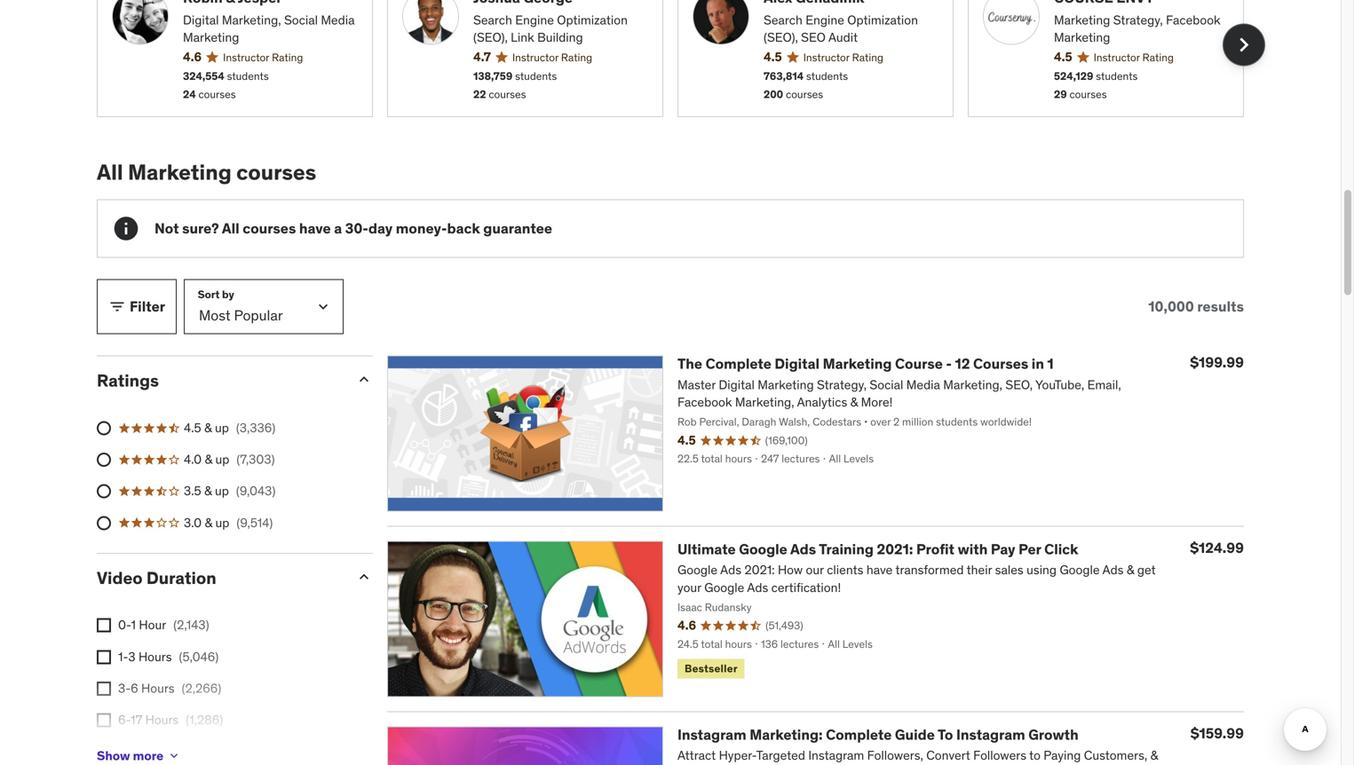 Task type: vqa. For each thing, say whether or not it's contained in the screenshot.
Instructor
yes



Task type: locate. For each thing, give the bounding box(es) containing it.
2 & from the top
[[205, 452, 212, 468]]

1 horizontal spatial xsmall image
[[167, 749, 181, 763]]

&
[[204, 420, 212, 436], [205, 452, 212, 468], [204, 483, 212, 499], [205, 515, 212, 531]]

1 & from the top
[[204, 420, 212, 436]]

instagram
[[677, 726, 746, 744], [956, 726, 1025, 744]]

not
[[155, 219, 179, 238]]

(seo), inside "search engine optimization (seo), link building"
[[473, 29, 508, 45]]

optimization inside search engine optimization (seo), seo audit
[[847, 12, 918, 28]]

search up link
[[473, 12, 512, 28]]

0 horizontal spatial instagram
[[677, 726, 746, 744]]

up right 3.5
[[215, 483, 229, 499]]

& up 4.0 & up (7,303)
[[204, 420, 212, 436]]

1 students from the left
[[227, 69, 269, 83]]

students inside 763,814 students 200 courses
[[806, 69, 848, 83]]

guide
[[895, 726, 935, 744]]

1 horizontal spatial (seo),
[[764, 29, 798, 45]]

2 up from the top
[[215, 452, 229, 468]]

0 vertical spatial xsmall image
[[97, 619, 111, 633]]

xsmall image for 3-
[[97, 682, 111, 696]]

rating down digital marketing, social media marketing
[[272, 51, 303, 64]]

per
[[1019, 540, 1041, 559]]

students right 324,554
[[227, 69, 269, 83]]

courses left the have
[[243, 219, 296, 238]]

audit
[[828, 29, 858, 45]]

(2,266)
[[182, 680, 221, 696]]

1
[[1047, 355, 1054, 373], [131, 617, 136, 633]]

0-
[[118, 617, 131, 633]]

xsmall image for 6-
[[97, 713, 111, 728]]

1 (seo), from the left
[[473, 29, 508, 45]]

0 horizontal spatial engine
[[515, 12, 554, 28]]

hours for 1-3 hours
[[139, 649, 172, 665]]

duration
[[146, 567, 216, 589]]

carousel element
[[97, 0, 1265, 117]]

1 horizontal spatial small image
[[355, 568, 373, 586]]

up for 3.5 & up
[[215, 483, 229, 499]]

xsmall image left 1-
[[97, 650, 111, 664]]

1 horizontal spatial complete
[[826, 726, 892, 744]]

4.5
[[764, 49, 782, 65], [1054, 49, 1072, 65], [184, 420, 201, 436]]

optimization
[[557, 12, 628, 28], [847, 12, 918, 28]]

1 vertical spatial xsmall image
[[167, 749, 181, 763]]

small image
[[108, 298, 126, 316], [355, 568, 373, 586]]

3.5
[[184, 483, 201, 499]]

instructor rating for link
[[512, 51, 592, 64]]

students
[[227, 69, 269, 83], [515, 69, 557, 83], [806, 69, 848, 83], [1096, 69, 1138, 83]]

courses inside 138,759 students 22 courses
[[489, 88, 526, 101]]

1 left hour
[[131, 617, 136, 633]]

video duration button
[[97, 567, 341, 589]]

marketing:
[[750, 726, 823, 744]]

instagram left marketing:
[[677, 726, 746, 744]]

1 horizontal spatial all
[[222, 219, 239, 238]]

1 vertical spatial complete
[[826, 726, 892, 744]]

4.6
[[183, 49, 202, 65]]

(seo), up 4.7
[[473, 29, 508, 45]]

courses for 29
[[1070, 88, 1107, 101]]

6
[[131, 680, 138, 696]]

4.5 up 763,814
[[764, 49, 782, 65]]

1 xsmall image from the top
[[97, 619, 111, 633]]

engine inside search engine optimization (seo), seo audit
[[806, 12, 844, 28]]

hours right 17
[[145, 712, 179, 728]]

xsmall image left 0-
[[97, 619, 111, 633]]

1 instructor rating from the left
[[223, 51, 303, 64]]

1 search from the left
[[473, 12, 512, 28]]

search inside "search engine optimization (seo), link building"
[[473, 12, 512, 28]]

1 instructor from the left
[[223, 51, 269, 64]]

strategy,
[[1113, 12, 1163, 28]]

3 students from the left
[[806, 69, 848, 83]]

2 rating from the left
[[561, 51, 592, 64]]

1 vertical spatial 1
[[131, 617, 136, 633]]

students for link
[[515, 69, 557, 83]]

courses
[[198, 88, 236, 101], [489, 88, 526, 101], [786, 88, 823, 101], [1070, 88, 1107, 101], [236, 159, 316, 186], [243, 219, 296, 238]]

courses up the have
[[236, 159, 316, 186]]

search up seo
[[764, 12, 803, 28]]

instructor up 324,554 students 24 courses
[[223, 51, 269, 64]]

building
[[537, 29, 583, 45]]

(seo),
[[473, 29, 508, 45], [764, 29, 798, 45]]

2 vertical spatial xsmall image
[[97, 713, 111, 728]]

the complete digital marketing course - 12 courses in 1 link
[[677, 355, 1054, 373]]

instructor rating down digital marketing, social media marketing
[[223, 51, 303, 64]]

2 instructor rating from the left
[[512, 51, 592, 64]]

3 instructor from the left
[[803, 51, 850, 64]]

1 instagram from the left
[[677, 726, 746, 744]]

rating
[[272, 51, 303, 64], [561, 51, 592, 64], [852, 51, 883, 64], [1142, 51, 1174, 64]]

xsmall image left 3-
[[97, 682, 111, 696]]

3 instructor rating from the left
[[803, 51, 883, 64]]

0 horizontal spatial xsmall image
[[97, 650, 111, 664]]

0 horizontal spatial search
[[473, 12, 512, 28]]

students inside 524,129 students 29 courses
[[1096, 69, 1138, 83]]

marketing inside digital marketing, social media marketing
[[183, 29, 239, 45]]

small image inside filter button
[[108, 298, 126, 316]]

3 & from the top
[[204, 483, 212, 499]]

0 vertical spatial digital
[[183, 12, 219, 28]]

3 xsmall image from the top
[[97, 713, 111, 728]]

digital
[[183, 12, 219, 28], [775, 355, 820, 373]]

2 horizontal spatial 4.5
[[1054, 49, 1072, 65]]

(seo), inside search engine optimization (seo), seo audit
[[764, 29, 798, 45]]

3 rating from the left
[[852, 51, 883, 64]]

engine
[[515, 12, 554, 28], [806, 12, 844, 28]]

instructor rating for seo
[[803, 51, 883, 64]]

digital inside digital marketing, social media marketing
[[183, 12, 219, 28]]

4 instructor from the left
[[1094, 51, 1140, 64]]

1 horizontal spatial search
[[764, 12, 803, 28]]

search
[[473, 12, 512, 28], [764, 12, 803, 28]]

rating for seo
[[852, 51, 883, 64]]

24
[[183, 88, 196, 101]]

instructor rating down "building"
[[512, 51, 592, 64]]

(9,043)
[[236, 483, 276, 499]]

courses down 763,814
[[786, 88, 823, 101]]

xsmall image
[[97, 650, 111, 664], [167, 749, 181, 763]]

instagram right "to"
[[956, 726, 1025, 744]]

growth
[[1028, 726, 1079, 744]]

2 (seo), from the left
[[764, 29, 798, 45]]

2 optimization from the left
[[847, 12, 918, 28]]

more
[[133, 748, 164, 764]]

1 horizontal spatial engine
[[806, 12, 844, 28]]

3 up from the top
[[215, 483, 229, 499]]

instructor rating down marketing strategy, facebook marketing
[[1094, 51, 1174, 64]]

xsmall image right the more in the left bottom of the page
[[167, 749, 181, 763]]

1 up from the top
[[215, 420, 229, 436]]

(1,286)
[[186, 712, 223, 728]]

(7,303)
[[237, 452, 275, 468]]

guarantee
[[483, 219, 552, 238]]

optimization up "building"
[[557, 12, 628, 28]]

2 engine from the left
[[806, 12, 844, 28]]

courses inside 324,554 students 24 courses
[[198, 88, 236, 101]]

courses inside 524,129 students 29 courses
[[1070, 88, 1107, 101]]

marketing up not
[[128, 159, 232, 186]]

engine up seo
[[806, 12, 844, 28]]

engine inside "search engine optimization (seo), link building"
[[515, 12, 554, 28]]

1 horizontal spatial 4.5
[[764, 49, 782, 65]]

optimization for audit
[[847, 12, 918, 28]]

1 rating from the left
[[272, 51, 303, 64]]

4 & from the top
[[205, 515, 212, 531]]

marketing
[[1054, 12, 1110, 28], [183, 29, 239, 45], [1054, 29, 1110, 45], [128, 159, 232, 186], [823, 355, 892, 373]]

students for seo
[[806, 69, 848, 83]]

up right 3.0
[[215, 515, 229, 531]]

instructor down seo
[[803, 51, 850, 64]]

1 vertical spatial xsmall image
[[97, 682, 111, 696]]

2 instructor from the left
[[512, 51, 558, 64]]

(seo), left seo
[[764, 29, 798, 45]]

0 vertical spatial 1
[[1047, 355, 1054, 373]]

30-
[[345, 219, 368, 238]]

& for 4.5
[[204, 420, 212, 436]]

& for 3.5
[[204, 483, 212, 499]]

profit
[[916, 540, 955, 559]]

rating down "building"
[[561, 51, 592, 64]]

courses
[[973, 355, 1028, 373]]

instructor down link
[[512, 51, 558, 64]]

marketing left strategy,
[[1054, 12, 1110, 28]]

hours right 3
[[139, 649, 172, 665]]

& right 3.0
[[205, 515, 212, 531]]

students inside 138,759 students 22 courses
[[515, 69, 557, 83]]

complete left guide
[[826, 726, 892, 744]]

complete right the
[[706, 355, 771, 373]]

0 horizontal spatial small image
[[108, 298, 126, 316]]

(9,514)
[[237, 515, 273, 531]]

students right 524,129
[[1096, 69, 1138, 83]]

& right 4.0
[[205, 452, 212, 468]]

ultimate google ads training 2021: profit with pay per click link
[[677, 540, 1078, 559]]

ultimate google ads training 2021: profit with pay per click
[[677, 540, 1078, 559]]

rating down marketing strategy, facebook marketing
[[1142, 51, 1174, 64]]

0 vertical spatial complete
[[706, 355, 771, 373]]

facebook
[[1166, 12, 1221, 28]]

courses down 324,554
[[198, 88, 236, 101]]

students inside 324,554 students 24 courses
[[227, 69, 269, 83]]

(3,336)
[[236, 420, 276, 436]]

& right 3.5
[[204, 483, 212, 499]]

marketing up the 4.6
[[183, 29, 239, 45]]

a
[[334, 219, 342, 238]]

2 xsmall image from the top
[[97, 682, 111, 696]]

courses inside 763,814 students 200 courses
[[786, 88, 823, 101]]

up right 4.0
[[215, 452, 229, 468]]

1 engine from the left
[[515, 12, 554, 28]]

0 horizontal spatial (seo),
[[473, 29, 508, 45]]

instagram marketing: complete guide to instagram growth
[[677, 726, 1079, 744]]

1 optimization from the left
[[557, 12, 628, 28]]

10,000 results
[[1148, 298, 1244, 316]]

courses down 524,129
[[1070, 88, 1107, 101]]

search for seo
[[764, 12, 803, 28]]

courses down "138,759"
[[489, 88, 526, 101]]

complete
[[706, 355, 771, 373], [826, 726, 892, 744]]

2021:
[[877, 540, 913, 559]]

1 right in
[[1047, 355, 1054, 373]]

1 horizontal spatial instagram
[[956, 726, 1025, 744]]

xsmall image left 6-
[[97, 713, 111, 728]]

show more
[[97, 748, 164, 764]]

4.5 up 4.0
[[184, 420, 201, 436]]

show
[[97, 748, 130, 764]]

1 horizontal spatial digital
[[775, 355, 820, 373]]

0-1 hour (2,143)
[[118, 617, 209, 633]]

instructor rating down audit
[[803, 51, 883, 64]]

search inside search engine optimization (seo), seo audit
[[764, 12, 803, 28]]

4.5 & up (3,336)
[[184, 420, 276, 436]]

0 horizontal spatial digital
[[183, 12, 219, 28]]

xsmall image for 0-
[[97, 619, 111, 633]]

3.5 & up (9,043)
[[184, 483, 276, 499]]

ultimate
[[677, 540, 736, 559]]

optimization up audit
[[847, 12, 918, 28]]

2 students from the left
[[515, 69, 557, 83]]

up up 4.0 & up (7,303)
[[215, 420, 229, 436]]

0 horizontal spatial optimization
[[557, 12, 628, 28]]

optimization inside "search engine optimization (seo), link building"
[[557, 12, 628, 28]]

instructor
[[223, 51, 269, 64], [512, 51, 558, 64], [803, 51, 850, 64], [1094, 51, 1140, 64]]

4 up from the top
[[215, 515, 229, 531]]

1 horizontal spatial 1
[[1047, 355, 1054, 373]]

12
[[955, 355, 970, 373]]

hours right 6
[[141, 680, 175, 696]]

instructor rating
[[223, 51, 303, 64], [512, 51, 592, 64], [803, 51, 883, 64], [1094, 51, 1174, 64]]

money-
[[396, 219, 447, 238]]

engine up link
[[515, 12, 554, 28]]

3-
[[118, 680, 131, 696]]

students down seo
[[806, 69, 848, 83]]

xsmall image
[[97, 619, 111, 633], [97, 682, 111, 696], [97, 713, 111, 728]]

instructor up 524,129 students 29 courses
[[1094, 51, 1140, 64]]

students down link
[[515, 69, 557, 83]]

4 students from the left
[[1096, 69, 1138, 83]]

0 vertical spatial xsmall image
[[97, 650, 111, 664]]

524,129
[[1054, 69, 1093, 83]]

4.7
[[473, 49, 491, 65]]

1 vertical spatial small image
[[355, 568, 373, 586]]

hours right the 17+
[[141, 744, 174, 760]]

instructor for seo
[[803, 51, 850, 64]]

324,554
[[183, 69, 224, 83]]

0 vertical spatial small image
[[108, 298, 126, 316]]

social
[[284, 12, 318, 28]]

back
[[447, 219, 480, 238]]

rating down audit
[[852, 51, 883, 64]]

hour
[[139, 617, 166, 633]]

3
[[128, 649, 136, 665]]

hours
[[139, 649, 172, 665], [141, 680, 175, 696], [145, 712, 179, 728], [141, 744, 174, 760]]

4.5 up 524,129
[[1054, 49, 1072, 65]]

next image
[[1230, 31, 1258, 59]]

the complete digital marketing course - 12 courses in 1
[[677, 355, 1054, 373]]

2 search from the left
[[764, 12, 803, 28]]

1 horizontal spatial optimization
[[847, 12, 918, 28]]

3.0
[[184, 515, 202, 531]]

0 horizontal spatial all
[[97, 159, 123, 186]]



Task type: describe. For each thing, give the bounding box(es) containing it.
ratings button
[[97, 370, 341, 391]]

search engine optimization (seo), seo audit
[[764, 12, 918, 45]]

courses for 22
[[489, 88, 526, 101]]

4.5 for search engine optimization (seo), seo audit
[[764, 49, 782, 65]]

engine for seo
[[806, 12, 844, 28]]

students for marketing
[[227, 69, 269, 83]]

the
[[677, 355, 702, 373]]

not sure? all courses have a 30-day money-back guarantee
[[155, 219, 552, 238]]

1-3 hours (5,046)
[[118, 649, 219, 665]]

xsmall image inside show more button
[[167, 749, 181, 763]]

0 vertical spatial all
[[97, 159, 123, 186]]

6-17 hours (1,286)
[[118, 712, 223, 728]]

-
[[946, 355, 952, 373]]

in
[[1032, 355, 1044, 373]]

courses for all
[[243, 219, 296, 238]]

4 instructor rating from the left
[[1094, 51, 1174, 64]]

4.5 for marketing strategy, facebook marketing
[[1054, 49, 1072, 65]]

138,759
[[473, 69, 513, 83]]

instructor for link
[[512, 51, 558, 64]]

324,554 students 24 courses
[[183, 69, 269, 101]]

& for 4.0
[[205, 452, 212, 468]]

up for 3.0 & up
[[215, 515, 229, 531]]

marketing up 524,129
[[1054, 29, 1110, 45]]

1 vertical spatial all
[[222, 219, 239, 238]]

rating for marketing
[[272, 51, 303, 64]]

video
[[97, 567, 143, 589]]

4.0 & up (7,303)
[[184, 452, 275, 468]]

results
[[1197, 298, 1244, 316]]

138,759 students 22 courses
[[473, 69, 557, 101]]

sure?
[[182, 219, 219, 238]]

rating for link
[[561, 51, 592, 64]]

instructor rating for marketing
[[223, 51, 303, 64]]

17+
[[118, 744, 138, 760]]

0 horizontal spatial 1
[[131, 617, 136, 633]]

& for 3.0
[[205, 515, 212, 531]]

google
[[739, 540, 787, 559]]

$159.99
[[1190, 724, 1244, 743]]

all marketing courses
[[97, 159, 316, 186]]

4.0
[[184, 452, 202, 468]]

courses for 200
[[786, 88, 823, 101]]

optimization for building
[[557, 12, 628, 28]]

(2,143)
[[173, 617, 209, 633]]

$124.99
[[1190, 539, 1244, 557]]

up for 4.5 & up
[[215, 420, 229, 436]]

763,814
[[764, 69, 804, 83]]

media
[[321, 12, 355, 28]]

763,814 students 200 courses
[[764, 69, 848, 101]]

have
[[299, 219, 331, 238]]

10,000 results status
[[1148, 298, 1244, 316]]

$199.99
[[1190, 354, 1244, 372]]

day
[[368, 219, 393, 238]]

courses for 24
[[198, 88, 236, 101]]

0 horizontal spatial complete
[[706, 355, 771, 373]]

digital marketing, social media marketing
[[183, 12, 355, 45]]

17
[[131, 712, 142, 728]]

1 vertical spatial digital
[[775, 355, 820, 373]]

pay
[[991, 540, 1015, 559]]

524,129 students 29 courses
[[1054, 69, 1138, 101]]

instructor for marketing
[[223, 51, 269, 64]]

with
[[958, 540, 988, 559]]

search engine optimization (seo), link building
[[473, 12, 628, 45]]

4 rating from the left
[[1142, 51, 1174, 64]]

search for link
[[473, 12, 512, 28]]

instagram marketing: complete guide to instagram growth link
[[677, 726, 1079, 744]]

2 instagram from the left
[[956, 726, 1025, 744]]

ads
[[790, 540, 816, 559]]

to
[[938, 726, 953, 744]]

(seo), for 4.5
[[764, 29, 798, 45]]

3.0 & up (9,514)
[[184, 515, 273, 531]]

marketing strategy, facebook marketing
[[1054, 12, 1221, 45]]

marketing left course in the top of the page
[[823, 355, 892, 373]]

hours for 6-17 hours
[[145, 712, 179, 728]]

training
[[819, 540, 874, 559]]

filter button
[[97, 279, 177, 335]]

10,000
[[1148, 298, 1194, 316]]

seo
[[801, 29, 826, 45]]

(5,046)
[[179, 649, 219, 665]]

1-
[[118, 649, 128, 665]]

video duration
[[97, 567, 216, 589]]

hours for 3-6 hours
[[141, 680, 175, 696]]

small image
[[355, 371, 373, 389]]

0 horizontal spatial 4.5
[[184, 420, 201, 436]]

(seo), for 4.7
[[473, 29, 508, 45]]

ratings
[[97, 370, 159, 391]]

engine for link
[[515, 12, 554, 28]]

marketing,
[[222, 12, 281, 28]]

17+ hours
[[118, 744, 174, 760]]

course
[[895, 355, 943, 373]]

3-6 hours (2,266)
[[118, 680, 221, 696]]

up for 4.0 & up
[[215, 452, 229, 468]]

200
[[764, 88, 783, 101]]

link
[[511, 29, 534, 45]]

22
[[473, 88, 486, 101]]

click
[[1044, 540, 1078, 559]]

6-
[[118, 712, 131, 728]]



